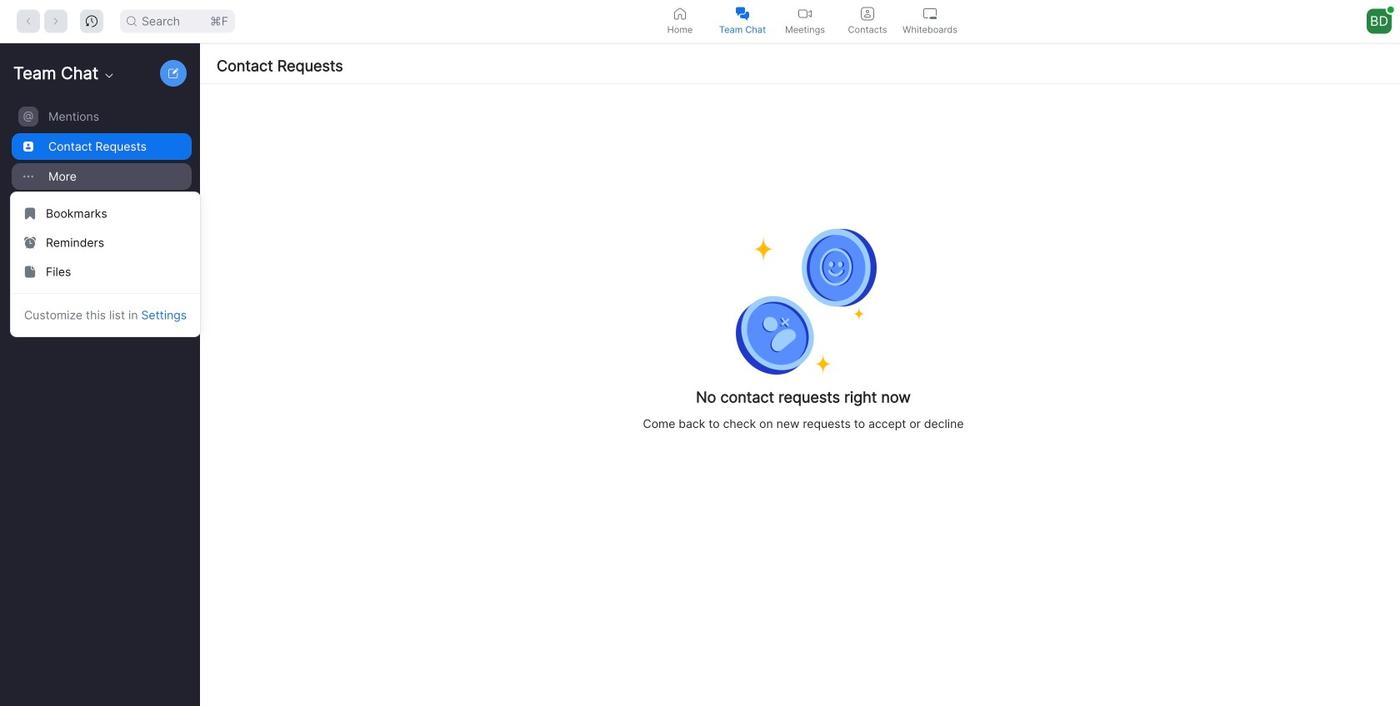 Task type: locate. For each thing, give the bounding box(es) containing it.
file image
[[24, 266, 36, 278], [24, 266, 36, 278]]

menu
[[10, 192, 201, 338]]

bookmark image
[[24, 208, 36, 219]]

alarm off image
[[24, 237, 36, 249], [24, 237, 36, 249]]



Task type: vqa. For each thing, say whether or not it's contained in the screenshot.
apps tree item
no



Task type: describe. For each thing, give the bounding box(es) containing it.
bookmark image
[[24, 208, 36, 219]]



